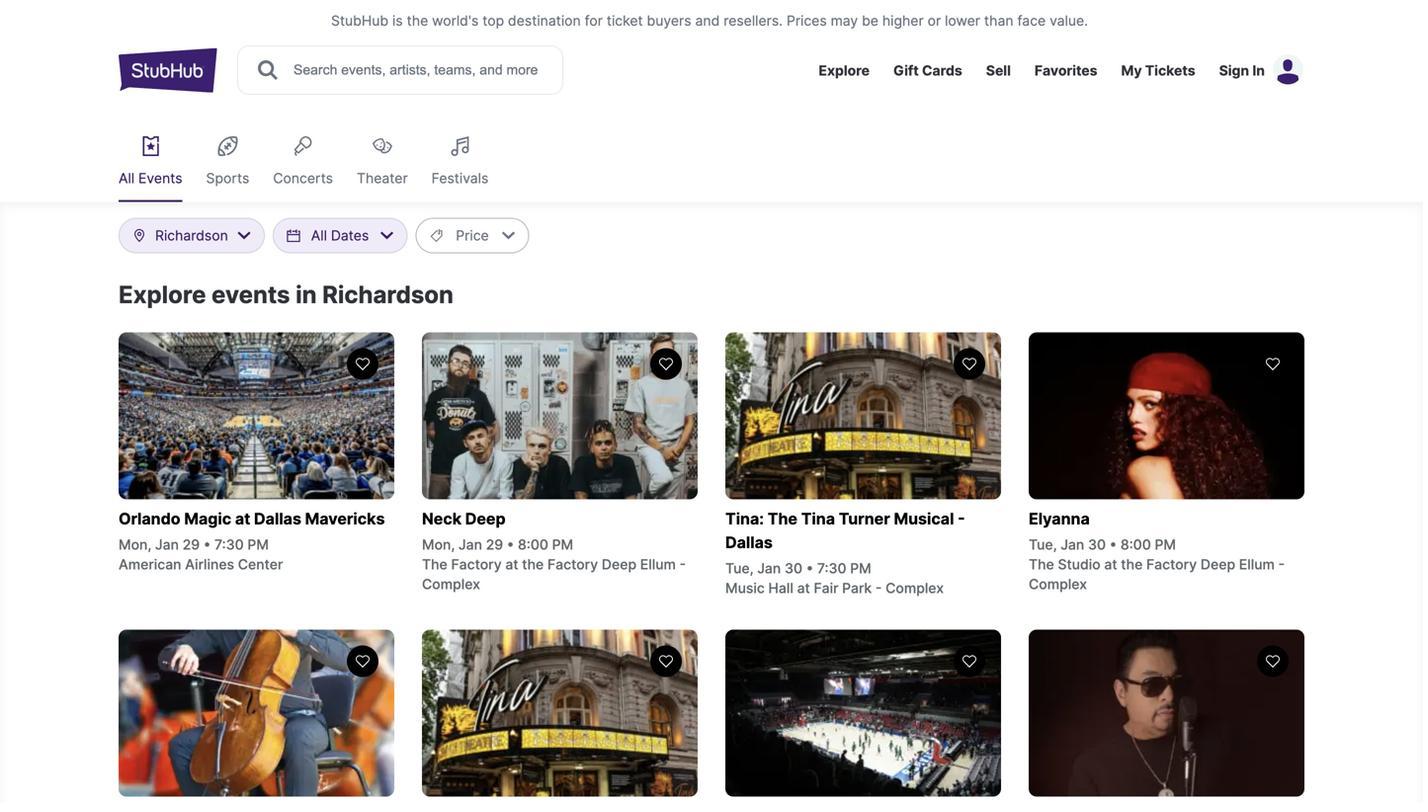 Task type: describe. For each thing, give the bounding box(es) containing it.
2 factory from the left
[[548, 557, 598, 573]]

in
[[1253, 62, 1265, 79]]

at inside elyanna tue, jan 30 • 8:00 pm the studio at the factory deep ellum - complex
[[1105, 557, 1118, 573]]

1 horizontal spatial deep
[[602, 557, 637, 573]]

all for all dates
[[311, 227, 327, 244]]

music
[[726, 580, 765, 597]]

orlando
[[119, 510, 181, 529]]

my
[[1122, 62, 1142, 79]]

mon, inside neck deep mon, jan 29 • 8:00 pm the factory at the factory deep ellum - complex
[[422, 537, 455, 554]]

pm inside tina: the tina turner musical - dallas tue, jan 30 • 7:30 pm music hall at fair park - complex
[[850, 561, 872, 577]]

all dates
[[311, 227, 369, 244]]

tue, inside tina: the tina turner musical - dallas tue, jan 30 • 7:30 pm music hall at fair park - complex
[[726, 561, 754, 577]]

30 inside tina: the tina turner musical - dallas tue, jan 30 • 7:30 pm music hall at fair park - complex
[[785, 561, 803, 577]]

gift cards
[[894, 62, 963, 79]]

tina:
[[726, 510, 764, 529]]

magic
[[184, 510, 231, 529]]

theater
[[357, 170, 408, 187]]

studio
[[1058, 557, 1101, 573]]

musical
[[894, 510, 954, 529]]

park
[[842, 580, 872, 597]]

mavericks
[[305, 510, 385, 529]]

and
[[695, 12, 720, 29]]

29 inside neck deep mon, jan 29 • 8:00 pm the factory at the factory deep ellum - complex
[[486, 537, 503, 554]]

orlando magic at dallas mavericks mon, jan 29 • 7:30 pm american airlines center
[[119, 510, 385, 573]]

events
[[212, 280, 290, 309]]

at inside orlando magic at dallas mavericks mon, jan 29 • 7:30 pm american airlines center
[[235, 510, 250, 529]]

resellers.
[[724, 12, 783, 29]]

factory inside elyanna tue, jan 30 • 8:00 pm the studio at the factory deep ellum - complex
[[1147, 557, 1197, 573]]

tina
[[801, 510, 835, 529]]

8:00 inside elyanna tue, jan 30 • 8:00 pm the studio at the factory deep ellum - complex
[[1121, 537, 1151, 554]]

tina: the tina turner musical - dallas tue, jan 30 • 7:30 pm music hall at fair park - complex
[[726, 510, 966, 597]]

ellum inside elyanna tue, jan 30 • 8:00 pm the studio at the factory deep ellum - complex
[[1240, 557, 1275, 573]]

7:30 inside orlando magic at dallas mavericks mon, jan 29 • 7:30 pm american airlines center
[[215, 537, 244, 554]]

pm inside elyanna tue, jan 30 • 8:00 pm the studio at the factory deep ellum - complex
[[1155, 537, 1176, 554]]

at inside tina: the tina turner musical - dallas tue, jan 30 • 7:30 pm music hall at fair park - complex
[[797, 580, 810, 597]]

is
[[392, 12, 403, 29]]

favorites
[[1035, 62, 1098, 79]]

neck
[[422, 510, 462, 529]]

tue, inside elyanna tue, jan 30 • 8:00 pm the studio at the factory deep ellum - complex
[[1029, 537, 1057, 554]]

may
[[831, 12, 858, 29]]

8:00 inside neck deep mon, jan 29 • 8:00 pm the factory at the factory deep ellum - complex
[[518, 537, 549, 554]]

all for all events
[[119, 170, 135, 187]]

the inside tina: the tina turner musical - dallas tue, jan 30 • 7:30 pm music hall at fair park - complex
[[768, 510, 798, 529]]

- inside elyanna tue, jan 30 • 8:00 pm the studio at the factory deep ellum - complex
[[1279, 557, 1285, 573]]

the inside neck deep mon, jan 29 • 8:00 pm the factory at the factory deep ellum - complex
[[422, 557, 448, 573]]

gift
[[894, 62, 919, 79]]

dates
[[331, 227, 369, 244]]

american
[[119, 557, 181, 573]]

for
[[585, 12, 603, 29]]

pm inside orlando magic at dallas mavericks mon, jan 29 • 7:30 pm american airlines center
[[248, 537, 269, 554]]

value.
[[1050, 12, 1088, 29]]

explore link
[[819, 62, 870, 79]]

cards
[[922, 62, 963, 79]]

• inside orlando magic at dallas mavericks mon, jan 29 • 7:30 pm american airlines center
[[204, 537, 211, 554]]

than
[[985, 12, 1014, 29]]

the inside elyanna tue, jan 30 • 8:00 pm the studio at the factory deep ellum - complex
[[1029, 557, 1055, 573]]

prices
[[787, 12, 827, 29]]

in
[[296, 280, 317, 309]]

stubhub is the world's top destination for ticket buyers and resellers. prices may be higher or lower than face value.
[[331, 12, 1088, 29]]

complex inside neck deep mon, jan 29 • 8:00 pm the factory at the factory deep ellum - complex
[[422, 576, 480, 593]]

richardson button
[[131, 219, 252, 253]]

1 horizontal spatial richardson
[[322, 280, 454, 309]]



Task type: locate. For each thing, give the bounding box(es) containing it.
the down neck
[[422, 557, 448, 573]]

complex inside tina: the tina turner musical - dallas tue, jan 30 • 7:30 pm music hall at fair park - complex
[[886, 580, 944, 597]]

1 factory from the left
[[451, 557, 502, 573]]

2 8:00 from the left
[[1121, 537, 1151, 554]]

ticket
[[607, 12, 643, 29]]

the
[[768, 510, 798, 529], [422, 557, 448, 573], [1029, 557, 1055, 573]]

dallas inside tina: the tina turner musical - dallas tue, jan 30 • 7:30 pm music hall at fair park - complex
[[726, 533, 773, 553]]

dallas up the center
[[254, 510, 301, 529]]

jan inside elyanna tue, jan 30 • 8:00 pm the studio at the factory deep ellum - complex
[[1061, 537, 1085, 554]]

29 inside orlando magic at dallas mavericks mon, jan 29 • 7:30 pm american airlines center
[[183, 537, 200, 554]]

or
[[928, 12, 941, 29]]

0 horizontal spatial ellum
[[640, 557, 676, 573]]

neck deep mon, jan 29 • 8:00 pm the factory at the factory deep ellum - complex
[[422, 510, 686, 593]]

1 horizontal spatial 7:30
[[817, 561, 847, 577]]

0 horizontal spatial 29
[[183, 537, 200, 554]]

0 horizontal spatial 30
[[785, 561, 803, 577]]

at inside neck deep mon, jan 29 • 8:00 pm the factory at the factory deep ellum - complex
[[506, 557, 519, 573]]

explore
[[819, 62, 870, 79], [119, 280, 206, 309]]

1 horizontal spatial 30
[[1088, 537, 1106, 554]]

events
[[138, 170, 182, 187]]

turner
[[839, 510, 891, 529]]

0 vertical spatial all
[[119, 170, 135, 187]]

30 up studio
[[1088, 537, 1106, 554]]

2 horizontal spatial complex
[[1029, 576, 1087, 593]]

ellum
[[640, 557, 676, 573], [1240, 557, 1275, 573]]

1 horizontal spatial complex
[[886, 580, 944, 597]]

30 up hall
[[785, 561, 803, 577]]

deep inside elyanna tue, jan 30 • 8:00 pm the studio at the factory deep ellum - complex
[[1201, 557, 1236, 573]]

richardson down events
[[155, 227, 228, 244]]

explore down richardson button
[[119, 280, 206, 309]]

1 horizontal spatial dallas
[[726, 533, 773, 553]]

hall
[[769, 580, 794, 597]]

factory
[[451, 557, 502, 573], [548, 557, 598, 573], [1147, 557, 1197, 573]]

center
[[238, 557, 283, 573]]

at
[[235, 510, 250, 529], [506, 557, 519, 573], [1105, 557, 1118, 573], [797, 580, 810, 597]]

explore for explore events in richardson
[[119, 280, 206, 309]]

1 horizontal spatial tue,
[[1029, 537, 1057, 554]]

1 vertical spatial tue,
[[726, 561, 754, 577]]

richardson down dates
[[322, 280, 454, 309]]

festivals
[[432, 170, 489, 187]]

2 horizontal spatial the
[[1029, 557, 1055, 573]]

1 horizontal spatial the
[[522, 557, 544, 573]]

8:00
[[518, 537, 549, 554], [1121, 537, 1151, 554]]

jan down neck
[[459, 537, 482, 554]]

dallas
[[254, 510, 301, 529], [726, 533, 773, 553]]

1 horizontal spatial 8:00
[[1121, 537, 1151, 554]]

0 vertical spatial richardson
[[155, 227, 228, 244]]

the inside elyanna tue, jan 30 • 8:00 pm the studio at the factory deep ellum - complex
[[1121, 557, 1143, 573]]

complex
[[422, 576, 480, 593], [1029, 576, 1087, 593], [886, 580, 944, 597]]

1 horizontal spatial all
[[311, 227, 327, 244]]

jan inside neck deep mon, jan 29 • 8:00 pm the factory at the factory deep ellum - complex
[[459, 537, 482, 554]]

ellum inside neck deep mon, jan 29 • 8:00 pm the factory at the factory deep ellum - complex
[[640, 557, 676, 573]]

sell
[[986, 62, 1011, 79]]

sign in link
[[1220, 62, 1265, 79]]

complex inside elyanna tue, jan 30 • 8:00 pm the studio at the factory deep ellum - complex
[[1029, 576, 1087, 593]]

0 vertical spatial explore
[[819, 62, 870, 79]]

all left events
[[119, 170, 135, 187]]

1 vertical spatial explore
[[119, 280, 206, 309]]

elyanna tue, jan 30 • 8:00 pm the studio at the factory deep ellum - complex
[[1029, 510, 1285, 593]]

• inside tina: the tina turner musical - dallas tue, jan 30 • 7:30 pm music hall at fair park - complex
[[806, 561, 814, 577]]

jan up hall
[[757, 561, 781, 577]]

be
[[862, 12, 879, 29]]

richardson
[[155, 227, 228, 244], [322, 280, 454, 309]]

0 vertical spatial 7:30
[[215, 537, 244, 554]]

1 vertical spatial dallas
[[726, 533, 773, 553]]

29
[[183, 537, 200, 554], [486, 537, 503, 554]]

concerts
[[273, 170, 333, 187]]

complex down neck
[[422, 576, 480, 593]]

the inside neck deep mon, jan 29 • 8:00 pm the factory at the factory deep ellum - complex
[[522, 557, 544, 573]]

deep
[[465, 510, 506, 529], [602, 557, 637, 573], [1201, 557, 1236, 573]]

mon,
[[119, 537, 151, 554], [422, 537, 455, 554]]

7:30 up airlines
[[215, 537, 244, 554]]

top
[[483, 12, 504, 29]]

0 horizontal spatial mon,
[[119, 537, 151, 554]]

1 8:00 from the left
[[518, 537, 549, 554]]

pm inside neck deep mon, jan 29 • 8:00 pm the factory at the factory deep ellum - complex
[[552, 537, 574, 554]]

3 factory from the left
[[1147, 557, 1197, 573]]

1 horizontal spatial ellum
[[1240, 557, 1275, 573]]

1 29 from the left
[[183, 537, 200, 554]]

the left studio
[[1029, 557, 1055, 573]]

my tickets link
[[1122, 62, 1196, 79]]

1 horizontal spatial 29
[[486, 537, 503, 554]]

0 horizontal spatial 7:30
[[215, 537, 244, 554]]

1 horizontal spatial explore
[[819, 62, 870, 79]]

0 horizontal spatial explore
[[119, 280, 206, 309]]

mon, down neck
[[422, 537, 455, 554]]

price button
[[415, 218, 530, 254]]

0 horizontal spatial dallas
[[254, 510, 301, 529]]

1 horizontal spatial mon,
[[422, 537, 455, 554]]

0 horizontal spatial all
[[119, 170, 135, 187]]

2 horizontal spatial deep
[[1201, 557, 1236, 573]]

complex right park
[[886, 580, 944, 597]]

richardson inside button
[[155, 227, 228, 244]]

•
[[204, 537, 211, 554], [507, 537, 514, 554], [1110, 537, 1117, 554], [806, 561, 814, 577]]

destination
[[508, 12, 581, 29]]

mon, inside orlando magic at dallas mavericks mon, jan 29 • 7:30 pm american airlines center
[[119, 537, 151, 554]]

explore for explore link
[[819, 62, 870, 79]]

0 horizontal spatial tue,
[[726, 561, 754, 577]]

1 vertical spatial all
[[311, 227, 327, 244]]

2 mon, from the left
[[422, 537, 455, 554]]

all
[[119, 170, 135, 187], [311, 227, 327, 244]]

explore down the may
[[819, 62, 870, 79]]

jan inside orlando magic at dallas mavericks mon, jan 29 • 7:30 pm american airlines center
[[155, 537, 179, 554]]

• inside elyanna tue, jan 30 • 8:00 pm the studio at the factory deep ellum - complex
[[1110, 537, 1117, 554]]

• inside neck deep mon, jan 29 • 8:00 pm the factory at the factory deep ellum - complex
[[507, 537, 514, 554]]

favorites link
[[1035, 62, 1098, 79]]

2 horizontal spatial the
[[1121, 557, 1143, 573]]

my tickets
[[1122, 62, 1196, 79]]

stubhub image
[[119, 45, 217, 95]]

mon, up "american"
[[119, 537, 151, 554]]

dallas inside orlando magic at dallas mavericks mon, jan 29 • 7:30 pm american airlines center
[[254, 510, 301, 529]]

tue, down elyanna
[[1029, 537, 1057, 554]]

0 horizontal spatial complex
[[422, 576, 480, 593]]

jan
[[155, 537, 179, 554], [459, 537, 482, 554], [1061, 537, 1085, 554], [757, 561, 781, 577]]

sign
[[1220, 62, 1250, 79]]

0 horizontal spatial richardson
[[155, 227, 228, 244]]

0 vertical spatial tue,
[[1029, 537, 1057, 554]]

sign in
[[1220, 62, 1265, 79]]

2 horizontal spatial factory
[[1147, 557, 1197, 573]]

the left tina
[[768, 510, 798, 529]]

1 horizontal spatial the
[[768, 510, 798, 529]]

30 inside elyanna tue, jan 30 • 8:00 pm the studio at the factory deep ellum - complex
[[1088, 537, 1106, 554]]

all events
[[119, 170, 182, 187]]

1 mon, from the left
[[119, 537, 151, 554]]

face
[[1018, 12, 1046, 29]]

elyanna
[[1029, 510, 1090, 529]]

7:30 inside tina: the tina turner musical - dallas tue, jan 30 • 7:30 pm music hall at fair park - complex
[[817, 561, 847, 577]]

0 horizontal spatial 8:00
[[518, 537, 549, 554]]

world's
[[432, 12, 479, 29]]

0 horizontal spatial the
[[407, 12, 428, 29]]

jan up "american"
[[155, 537, 179, 554]]

jan inside tina: the tina turner musical - dallas tue, jan 30 • 7:30 pm music hall at fair park - complex
[[757, 561, 781, 577]]

-
[[958, 510, 966, 529], [680, 557, 686, 573], [1279, 557, 1285, 573], [876, 580, 882, 597]]

explore events in richardson
[[119, 280, 454, 309]]

sports
[[206, 170, 249, 187]]

tue,
[[1029, 537, 1057, 554], [726, 561, 754, 577]]

jan up studio
[[1061, 537, 1085, 554]]

7:30
[[215, 537, 244, 554], [817, 561, 847, 577]]

higher
[[883, 12, 924, 29]]

1 horizontal spatial factory
[[548, 557, 598, 573]]

0 horizontal spatial the
[[422, 557, 448, 573]]

gift cards link
[[894, 62, 963, 79]]

price
[[456, 227, 489, 244]]

0 vertical spatial 30
[[1088, 537, 1106, 554]]

lower
[[945, 12, 981, 29]]

1 vertical spatial 7:30
[[817, 561, 847, 577]]

0 horizontal spatial deep
[[465, 510, 506, 529]]

fair
[[814, 580, 839, 597]]

airlines
[[185, 557, 234, 573]]

all left dates
[[311, 227, 327, 244]]

7:30 up fair
[[817, 561, 847, 577]]

1 vertical spatial richardson
[[322, 280, 454, 309]]

0 vertical spatial dallas
[[254, 510, 301, 529]]

complex down studio
[[1029, 576, 1087, 593]]

buyers
[[647, 12, 692, 29]]

pm
[[248, 537, 269, 554], [552, 537, 574, 554], [1155, 537, 1176, 554], [850, 561, 872, 577]]

2 29 from the left
[[486, 537, 503, 554]]

dallas down tina:
[[726, 533, 773, 553]]

stubhub
[[331, 12, 389, 29]]

2 ellum from the left
[[1240, 557, 1275, 573]]

1 ellum from the left
[[640, 557, 676, 573]]

the
[[407, 12, 428, 29], [522, 557, 544, 573], [1121, 557, 1143, 573]]

Search events, artists, teams, and more field
[[292, 59, 545, 81]]

tickets
[[1146, 62, 1196, 79]]

1 vertical spatial 30
[[785, 561, 803, 577]]

0 horizontal spatial factory
[[451, 557, 502, 573]]

tue, up music
[[726, 561, 754, 577]]

30
[[1088, 537, 1106, 554], [785, 561, 803, 577]]

- inside neck deep mon, jan 29 • 8:00 pm the factory at the factory deep ellum - complex
[[680, 557, 686, 573]]

sell link
[[986, 62, 1011, 79]]



Task type: vqa. For each thing, say whether or not it's contained in the screenshot.
the leftmost the 29
yes



